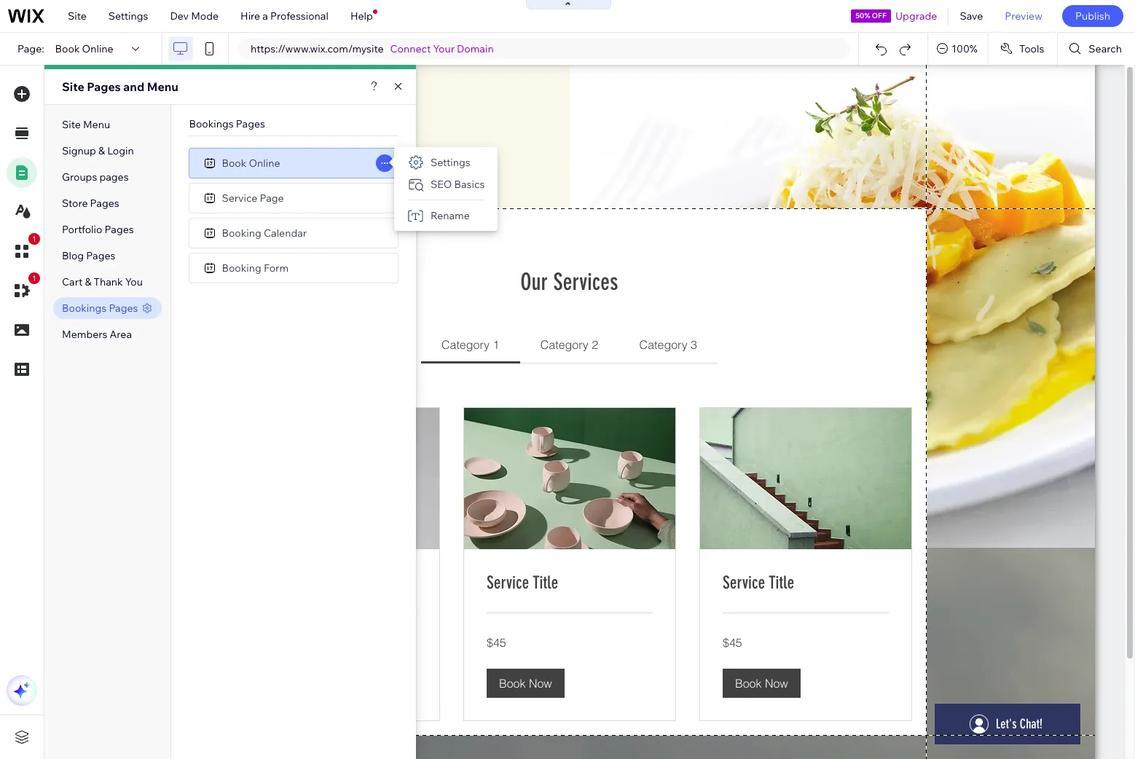 Task type: locate. For each thing, give the bounding box(es) containing it.
blog pages
[[62, 249, 115, 262]]

0 vertical spatial settings
[[108, 9, 148, 23]]

0 vertical spatial bookings
[[189, 117, 234, 130]]

signup
[[62, 144, 96, 157]]

1 horizontal spatial settings
[[431, 156, 471, 169]]

0 horizontal spatial &
[[85, 276, 91, 289]]

menu
[[147, 79, 179, 94], [83, 118, 110, 131]]

0 vertical spatial &
[[98, 144, 105, 157]]

online
[[82, 42, 113, 55], [249, 156, 280, 169]]

members
[[62, 328, 107, 341]]

bookings pages
[[189, 117, 265, 130], [62, 302, 138, 315]]

site
[[68, 9, 87, 23], [62, 79, 84, 94], [62, 118, 81, 131]]

1 horizontal spatial &
[[98, 144, 105, 157]]

menu up signup & login
[[83, 118, 110, 131]]

0 vertical spatial book online
[[55, 42, 113, 55]]

cart
[[62, 276, 83, 289]]

book up "service"
[[222, 156, 247, 169]]

online up page
[[249, 156, 280, 169]]

booking
[[222, 226, 262, 239], [222, 261, 262, 274]]

0 horizontal spatial bookings pages
[[62, 302, 138, 315]]

publish button
[[1063, 5, 1124, 27]]

0 horizontal spatial bookings
[[62, 302, 107, 315]]

site for site pages and menu
[[62, 79, 84, 94]]

1 horizontal spatial online
[[249, 156, 280, 169]]

menu right and at the top left of the page
[[147, 79, 179, 94]]

book online up site pages and menu
[[55, 42, 113, 55]]

service
[[222, 191, 258, 204]]

mode
[[191, 9, 219, 23]]

booking form
[[222, 261, 289, 274]]

1 horizontal spatial bookings pages
[[189, 117, 265, 130]]

form
[[264, 261, 289, 274]]

booking down "service"
[[222, 226, 262, 239]]

connect
[[390, 42, 431, 55]]

members area
[[62, 328, 132, 341]]

login
[[107, 144, 134, 157]]

hire a professional
[[241, 9, 329, 23]]

service page
[[222, 191, 284, 204]]

online up site pages and menu
[[82, 42, 113, 55]]

book online
[[55, 42, 113, 55], [222, 156, 280, 169]]

100% button
[[929, 33, 988, 65]]

book up site pages and menu
[[55, 42, 80, 55]]

book
[[55, 42, 80, 55], [222, 156, 247, 169]]

1 vertical spatial &
[[85, 276, 91, 289]]

1 horizontal spatial bookings
[[189, 117, 234, 130]]

professional
[[270, 9, 329, 23]]

calendar
[[264, 226, 307, 239]]

50%
[[856, 11, 871, 20]]

1 vertical spatial book
[[222, 156, 247, 169]]

site pages and menu
[[62, 79, 179, 94]]

settings left the dev
[[108, 9, 148, 23]]

booking calendar
[[222, 226, 307, 239]]

site menu
[[62, 118, 110, 131]]

0 horizontal spatial settings
[[108, 9, 148, 23]]

1 horizontal spatial book
[[222, 156, 247, 169]]

1 vertical spatial site
[[62, 79, 84, 94]]

tools
[[1020, 42, 1045, 55]]

50% off
[[856, 11, 887, 20]]

booking left form
[[222, 261, 262, 274]]

seo
[[431, 178, 452, 191]]

preview
[[1005, 9, 1043, 23]]

0 horizontal spatial book online
[[55, 42, 113, 55]]

1 vertical spatial book online
[[222, 156, 280, 169]]

save button
[[949, 0, 994, 32]]

& right cart
[[85, 276, 91, 289]]

0 horizontal spatial online
[[82, 42, 113, 55]]

your
[[433, 42, 455, 55]]

a
[[263, 9, 268, 23]]

1 booking from the top
[[222, 226, 262, 239]]

booking for booking calendar
[[222, 226, 262, 239]]

bookings
[[189, 117, 234, 130], [62, 302, 107, 315]]

settings
[[108, 9, 148, 23], [431, 156, 471, 169]]

1 vertical spatial booking
[[222, 261, 262, 274]]

&
[[98, 144, 105, 157], [85, 276, 91, 289]]

0 vertical spatial book
[[55, 42, 80, 55]]

0 vertical spatial online
[[82, 42, 113, 55]]

& left login
[[98, 144, 105, 157]]

settings up seo basics
[[431, 156, 471, 169]]

pages
[[87, 79, 121, 94], [236, 117, 265, 130], [90, 197, 119, 210], [105, 223, 134, 236], [86, 249, 115, 262], [109, 302, 138, 315]]

blog
[[62, 249, 84, 262]]

2 booking from the top
[[222, 261, 262, 274]]

save
[[960, 9, 984, 23]]

upgrade
[[896, 9, 938, 23]]

0 horizontal spatial menu
[[83, 118, 110, 131]]

0 vertical spatial menu
[[147, 79, 179, 94]]

book online up service page
[[222, 156, 280, 169]]

help
[[351, 9, 373, 23]]

2 vertical spatial site
[[62, 118, 81, 131]]

0 vertical spatial booking
[[222, 226, 262, 239]]

dev mode
[[170, 9, 219, 23]]

off
[[872, 11, 887, 20]]

0 vertical spatial site
[[68, 9, 87, 23]]

portfolio
[[62, 223, 102, 236]]



Task type: vqa. For each thing, say whether or not it's contained in the screenshot.
bottom Apply
no



Task type: describe. For each thing, give the bounding box(es) containing it.
seo basics
[[431, 178, 485, 191]]

store pages
[[62, 197, 119, 210]]

rename
[[431, 209, 470, 222]]

page
[[260, 191, 284, 204]]

0 horizontal spatial book
[[55, 42, 80, 55]]

search
[[1089, 42, 1123, 55]]

1 horizontal spatial book online
[[222, 156, 280, 169]]

domain
[[457, 42, 494, 55]]

1 vertical spatial bookings
[[62, 302, 107, 315]]

100%
[[952, 42, 978, 55]]

and
[[123, 79, 144, 94]]

https://www.wix.com/mysite connect your domain
[[251, 42, 494, 55]]

tools button
[[989, 33, 1058, 65]]

groups
[[62, 171, 97, 184]]

1 vertical spatial menu
[[83, 118, 110, 131]]

cart & thank you
[[62, 276, 143, 289]]

search button
[[1059, 33, 1136, 65]]

https://www.wix.com/mysite
[[251, 42, 384, 55]]

& for cart
[[85, 276, 91, 289]]

1 vertical spatial settings
[[431, 156, 471, 169]]

hire
[[241, 9, 260, 23]]

you
[[125, 276, 143, 289]]

0 vertical spatial bookings pages
[[189, 117, 265, 130]]

dev
[[170, 9, 189, 23]]

signup & login
[[62, 144, 134, 157]]

groups pages
[[62, 171, 129, 184]]

basics
[[454, 178, 485, 191]]

preview button
[[994, 0, 1054, 32]]

1 vertical spatial online
[[249, 156, 280, 169]]

site for site
[[68, 9, 87, 23]]

site for site menu
[[62, 118, 81, 131]]

booking for booking form
[[222, 261, 262, 274]]

area
[[110, 328, 132, 341]]

& for signup
[[98, 144, 105, 157]]

1 horizontal spatial menu
[[147, 79, 179, 94]]

pages
[[99, 171, 129, 184]]

portfolio pages
[[62, 223, 134, 236]]

publish
[[1076, 9, 1111, 23]]

thank
[[94, 276, 123, 289]]

store
[[62, 197, 88, 210]]

1 vertical spatial bookings pages
[[62, 302, 138, 315]]



